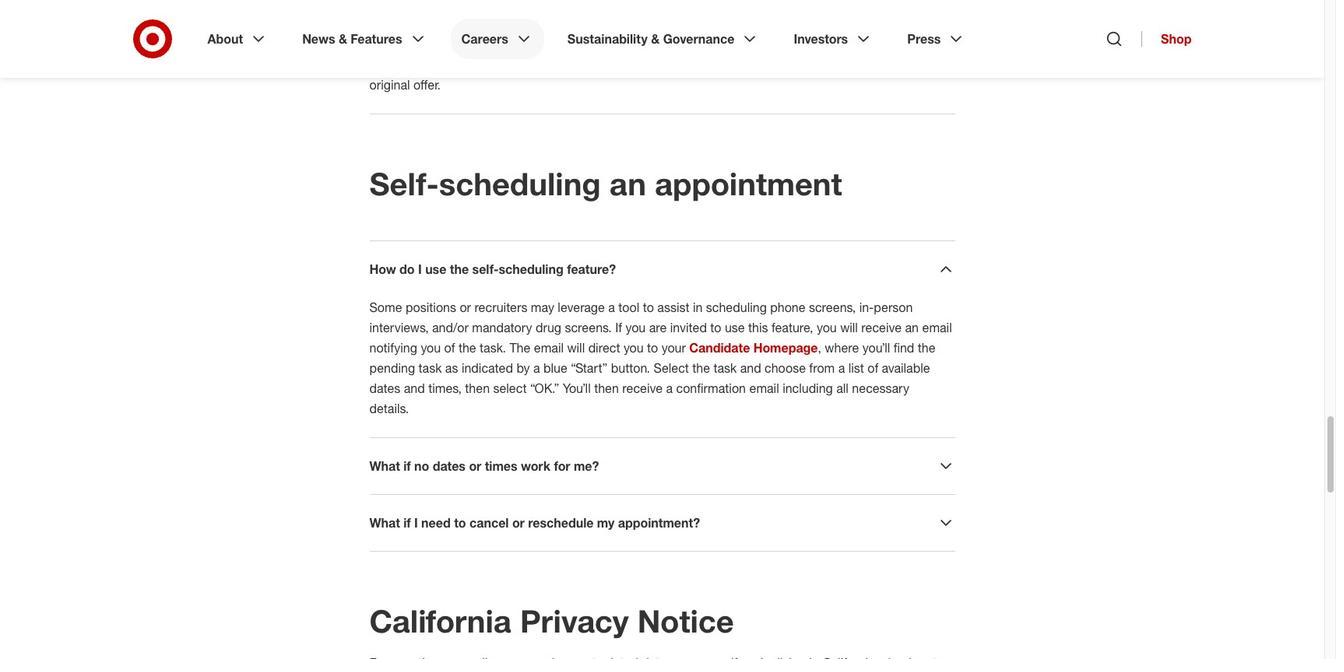 Task type: describe. For each thing, give the bounding box(es) containing it.
0 horizontal spatial your
[[418, 37, 442, 52]]

notifying
[[369, 340, 417, 356]]

privacy
[[520, 603, 629, 640]]

candidate homepage link for will
[[446, 37, 574, 52]]

back
[[870, 57, 897, 72]]

you'll
[[863, 340, 890, 356]]

where
[[825, 340, 859, 356]]

blue
[[544, 361, 568, 376]]

and down pending
[[404, 381, 425, 396]]

dates inside , where you'll find the pending task as indicated by a blue "start" button. select the task and choose from a list of available dates and times, then select "ok." you'll then receive a confirmation email including all necessary details.
[[369, 381, 401, 396]]

all
[[836, 381, 849, 396]]

phone
[[770, 300, 806, 315]]

"ok."
[[530, 381, 559, 396]]

what for what if no dates or times work for me?
[[369, 459, 400, 474]]

"review
[[619, 57, 663, 72]]

choose
[[765, 361, 806, 376]]

what if i need to cancel or reschedule my appointment?
[[369, 515, 700, 531]]

select
[[493, 381, 527, 396]]

this
[[748, 320, 768, 336]]

some positions or recruiters may leverage a tool to assist in scheduling phone screens, in-person interviews, and/or mandatory drug screens. if you are invited to use this feature, you will receive an email notifying you of the task. the email will direct you to your
[[369, 300, 952, 356]]

what if no dates or times work for me? button
[[369, 457, 955, 476]]

navigate
[[602, 37, 649, 52]]

person
[[874, 300, 913, 315]]

the down the press at the top
[[915, 57, 933, 72]]

use inside some positions or recruiters may leverage a tool to assist in scheduling phone screens, in-person interviews, and/or mandatory drug screens. if you are invited to use this feature, you will receive an email notifying you of the task. the email will direct you to your
[[725, 320, 745, 336]]

to right tool
[[643, 300, 654, 315]]

offer."
[[734, 57, 767, 72]]

i for if
[[414, 515, 418, 531]]

reschedule
[[528, 515, 594, 531]]

of inside , where you'll find the pending task as indicated by a blue "start" button. select the task and choose from a list of available dates and times, then select "ok." you'll then receive a confirmation email including all necessary details.
[[868, 361, 878, 376]]

scheduling inside dropdown button
[[499, 262, 564, 277]]

self-scheduling an appointment
[[369, 165, 842, 202]]

press link
[[896, 19, 977, 59]]

about link
[[197, 19, 279, 59]]

sustainability & governance link
[[557, 19, 770, 59]]

or inside some positions or recruiters may leverage a tool to assist in scheduling phone screens, in-person interviews, and/or mandatory drug screens. if you are invited to use this feature, you will receive an email notifying you of the task. the email will direct you to your
[[460, 300, 471, 315]]

the inside how do i use the self-scheduling feature? dropdown button
[[450, 262, 469, 277]]

indicated
[[462, 361, 513, 376]]

to down are on the left
[[647, 340, 658, 356]]

in-
[[859, 300, 874, 315]]

necessary
[[852, 381, 909, 396]]

mandatory
[[472, 320, 532, 336]]

what if no dates or times work for me?
[[369, 459, 599, 474]]

available
[[882, 361, 930, 376]]

tab,
[[444, 57, 465, 72]]

self-
[[369, 165, 439, 202]]

do
[[400, 262, 415, 277]]

see
[[537, 57, 557, 72]]

the up confirmation
[[692, 361, 710, 376]]

the left link
[[561, 57, 578, 72]]

2 task from the left
[[714, 361, 737, 376]]

original
[[369, 77, 410, 93]]

1 then from the left
[[465, 381, 490, 396]]

link
[[582, 57, 601, 72]]

"my
[[688, 37, 710, 52]]

news
[[302, 31, 335, 47]]

screens,
[[809, 300, 856, 315]]

self-
[[472, 262, 499, 277]]

you'll
[[563, 381, 591, 396]]

drug
[[536, 320, 561, 336]]

including
[[783, 381, 833, 396]]

confirmation
[[676, 381, 746, 396]]

pending
[[369, 361, 415, 376]]

are
[[649, 320, 667, 336]]

that
[[770, 57, 795, 72]]

& for news
[[339, 31, 347, 47]]

tool
[[618, 300, 640, 315]]

the right page.
[[904, 37, 922, 52]]

cancel
[[470, 515, 509, 531]]

from
[[809, 361, 835, 376]]

i for do
[[418, 262, 422, 277]]

log into your candidate homepage
[[369, 37, 574, 52]]

sustainability
[[568, 31, 648, 47]]

need
[[421, 515, 451, 531]]

you up button.
[[624, 340, 644, 356]]

1 task from the left
[[419, 361, 442, 376]]

select inside , where you'll find the pending task as indicated by a blue "start" button. select the task and choose from a list of available dates and times, then select "ok." you'll then receive a confirmation email including all necessary details.
[[654, 361, 689, 376]]

0 vertical spatial email
[[922, 320, 952, 336]]

positions
[[406, 300, 456, 315]]

the up take
[[810, 37, 828, 52]]

button.
[[611, 361, 650, 376]]

to up "review
[[653, 37, 664, 52]]

recruiters
[[475, 300, 527, 315]]

will up where
[[840, 320, 858, 336]]

news & features link
[[291, 19, 438, 59]]

email inside , where you'll find the pending task as indicated by a blue "start" button. select the task and choose from a list of available dates and times, then select "ok." you'll then receive a confirmation email including all necessary details.
[[749, 381, 779, 396]]

page.
[[831, 37, 862, 52]]

& for sustainability
[[651, 31, 660, 47]]

feature,
[[772, 320, 813, 336]]

dates inside dropdown button
[[433, 459, 466, 474]]

an inside some positions or recruiters may leverage a tool to assist in scheduling phone screens, in-person interviews, and/or mandatory drug screens. if you are invited to use this feature, you will receive an email notifying you of the task. the email will direct you to your
[[905, 320, 919, 336]]

the inside some positions or recruiters may leverage a tool to assist in scheduling phone screens, in-person interviews, and/or mandatory drug screens. if you are invited to use this feature, you will receive an email notifying you of the task. the email will direct you to your
[[459, 340, 476, 356]]

1 vertical spatial candidate
[[689, 340, 750, 356]]

features
[[351, 31, 402, 47]]

and up link
[[578, 37, 599, 52]]

direct
[[588, 340, 620, 356]]

interviews,
[[369, 320, 429, 336]]

to right back
[[901, 57, 912, 72]]

if
[[615, 320, 622, 336]]



Task type: locate. For each thing, give the bounding box(es) containing it.
a left tool
[[608, 300, 615, 315]]

i left need
[[414, 515, 418, 531]]

invited
[[670, 320, 707, 336]]

i right do
[[418, 262, 422, 277]]

the right find
[[918, 340, 936, 356]]

california
[[369, 603, 511, 640]]

into
[[394, 37, 415, 52]]

email up available at bottom right
[[922, 320, 952, 336]]

dates up "details."
[[369, 381, 401, 396]]

as
[[445, 361, 458, 376]]

if for no
[[404, 459, 411, 474]]

0 horizontal spatial an
[[610, 165, 646, 202]]

if inside dropdown button
[[404, 459, 411, 474]]

log
[[369, 37, 391, 52]]

select inside and navigate to the "my tasks" section of the page. select the "completed" tab, and you will see the link to "review conditional offer." that will take you back to the original offer.
[[866, 37, 901, 52]]

2 & from the left
[[651, 31, 660, 47]]

0 horizontal spatial &
[[339, 31, 347, 47]]

candidate homepage link for task
[[689, 340, 818, 356]]

select up back
[[866, 37, 901, 52]]

what inside dropdown button
[[369, 515, 400, 531]]

1 horizontal spatial receive
[[862, 320, 902, 336]]

offer.
[[413, 77, 441, 93]]

1 vertical spatial if
[[404, 515, 411, 531]]

press
[[907, 31, 941, 47]]

1 horizontal spatial an
[[905, 320, 919, 336]]

0 vertical spatial an
[[610, 165, 646, 202]]

1 horizontal spatial dates
[[433, 459, 466, 474]]

1 vertical spatial or
[[469, 459, 481, 474]]

of right section
[[796, 37, 807, 52]]

receive inside , where you'll find the pending task as indicated by a blue "start" button. select the task and choose from a list of available dates and times, then select "ok." you'll then receive a confirmation email including all necessary details.
[[622, 381, 663, 396]]

0 vertical spatial what
[[369, 459, 400, 474]]

email
[[922, 320, 952, 336], [534, 340, 564, 356], [749, 381, 779, 396]]

you right if at the left of page
[[626, 320, 646, 336]]

1 horizontal spatial &
[[651, 31, 660, 47]]

0 horizontal spatial receive
[[622, 381, 663, 396]]

0 vertical spatial homepage
[[510, 37, 574, 52]]

email down drug
[[534, 340, 564, 356]]

1 horizontal spatial homepage
[[754, 340, 818, 356]]

1 horizontal spatial select
[[866, 37, 901, 52]]

0 horizontal spatial email
[[534, 340, 564, 356]]

1 vertical spatial i
[[414, 515, 418, 531]]

1 what from the top
[[369, 459, 400, 474]]

task left as
[[419, 361, 442, 376]]

list
[[849, 361, 864, 376]]

0 horizontal spatial dates
[[369, 381, 401, 396]]

1 if from the top
[[404, 459, 411, 474]]

0 vertical spatial select
[[866, 37, 901, 52]]

1 horizontal spatial candidate
[[689, 340, 750, 356]]

how
[[369, 262, 396, 277]]

and
[[578, 37, 599, 52], [468, 57, 489, 72], [740, 361, 761, 376], [404, 381, 425, 396]]

investors
[[794, 31, 848, 47]]

candidate down invited
[[689, 340, 750, 356]]

what for what if i need to cancel or reschedule my appointment?
[[369, 515, 400, 531]]

how do i use the self-scheduling feature?
[[369, 262, 616, 277]]

0 vertical spatial of
[[796, 37, 807, 52]]

notice
[[638, 603, 734, 640]]

receive up the you'll in the bottom of the page
[[862, 320, 902, 336]]

leverage
[[558, 300, 605, 315]]

and down log into your candidate homepage
[[468, 57, 489, 72]]

homepage
[[510, 37, 574, 52], [754, 340, 818, 356]]

1 vertical spatial receive
[[622, 381, 663, 396]]

by
[[517, 361, 530, 376]]

1 vertical spatial candidate homepage link
[[689, 340, 818, 356]]

homepage up choose
[[754, 340, 818, 356]]

0 horizontal spatial task
[[419, 361, 442, 376]]

to
[[653, 37, 664, 52], [604, 57, 615, 72], [901, 57, 912, 72], [643, 300, 654, 315], [710, 320, 721, 336], [647, 340, 658, 356], [454, 515, 466, 531]]

candidate up tab,
[[446, 37, 507, 52]]

& right news
[[339, 31, 347, 47]]

the left the self-
[[450, 262, 469, 277]]

then down "start"
[[594, 381, 619, 396]]

the left "my
[[667, 37, 685, 52]]

0 horizontal spatial of
[[444, 340, 455, 356]]

2 horizontal spatial of
[[868, 361, 878, 376]]

your right into
[[418, 37, 442, 52]]

details.
[[369, 401, 409, 417]]

2 vertical spatial of
[[868, 361, 878, 376]]

conditional
[[667, 57, 730, 72]]

will left see
[[516, 57, 534, 72]]

1 vertical spatial dates
[[433, 459, 466, 474]]

assist
[[657, 300, 690, 315]]

1 vertical spatial use
[[725, 320, 745, 336]]

dates right no
[[433, 459, 466, 474]]

some
[[369, 300, 402, 315]]

times
[[485, 459, 518, 474]]

if inside dropdown button
[[404, 515, 411, 531]]

appointment
[[655, 165, 842, 202]]

0 horizontal spatial select
[[654, 361, 689, 376]]

your inside some positions or recruiters may leverage a tool to assist in scheduling phone screens, in-person interviews, and/or mandatory drug screens. if you are invited to use this feature, you will receive an email notifying you of the task. the email will direct you to your
[[662, 340, 686, 356]]

to right link
[[604, 57, 615, 72]]

to right need
[[454, 515, 466, 531]]

the left task.
[[459, 340, 476, 356]]

2 what from the top
[[369, 515, 400, 531]]

1 vertical spatial an
[[905, 320, 919, 336]]

1 vertical spatial scheduling
[[499, 262, 564, 277]]

use inside dropdown button
[[425, 262, 447, 277]]

0 horizontal spatial then
[[465, 381, 490, 396]]

0 vertical spatial or
[[460, 300, 471, 315]]

0 vertical spatial your
[[418, 37, 442, 52]]

of down the and/or
[[444, 340, 455, 356]]

will left take
[[799, 57, 816, 72]]

0 vertical spatial candidate homepage link
[[446, 37, 574, 52]]

"completed"
[[369, 57, 440, 72]]

you down the and/or
[[421, 340, 441, 356]]

or inside dropdown button
[[469, 459, 481, 474]]

receive down button.
[[622, 381, 663, 396]]

news & features
[[302, 31, 402, 47]]

1 vertical spatial of
[[444, 340, 455, 356]]

email down choose
[[749, 381, 779, 396]]

times,
[[428, 381, 462, 396]]

no
[[414, 459, 429, 474]]

or
[[460, 300, 471, 315], [469, 459, 481, 474], [512, 515, 525, 531]]

1 & from the left
[[339, 31, 347, 47]]

2 horizontal spatial email
[[922, 320, 952, 336]]

if left no
[[404, 459, 411, 474]]

and/or
[[432, 320, 469, 336]]

your
[[418, 37, 442, 52], [662, 340, 686, 356]]

1 vertical spatial homepage
[[754, 340, 818, 356]]

to inside what if i need to cancel or reschedule my appointment? dropdown button
[[454, 515, 466, 531]]

for
[[554, 459, 570, 474]]

2 vertical spatial or
[[512, 515, 525, 531]]

section
[[752, 37, 793, 52]]

& up "review
[[651, 31, 660, 47]]

a inside some positions or recruiters may leverage a tool to assist in scheduling phone screens, in-person interviews, and/or mandatory drug screens. if you are invited to use this feature, you will receive an email notifying you of the task. the email will direct you to your
[[608, 300, 615, 315]]

i
[[418, 262, 422, 277], [414, 515, 418, 531]]

, where you'll find the pending task as indicated by a blue "start" button. select the task and choose from a list of available dates and times, then select "ok." you'll then receive a confirmation email including all necessary details.
[[369, 340, 936, 417]]

i inside dropdown button
[[418, 262, 422, 277]]

of inside and navigate to the "my tasks" section of the page. select the "completed" tab, and you will see the link to "review conditional offer." that will take you back to the original offer.
[[796, 37, 807, 52]]

screens.
[[565, 320, 612, 336]]

1 horizontal spatial candidate homepage link
[[689, 340, 818, 356]]

take
[[820, 57, 843, 72]]

2 then from the left
[[594, 381, 619, 396]]

2 vertical spatial email
[[749, 381, 779, 396]]

or inside dropdown button
[[512, 515, 525, 531]]

california privacy notice
[[369, 603, 734, 640]]

or up the and/or
[[460, 300, 471, 315]]

me?
[[574, 459, 599, 474]]

0 vertical spatial scheduling
[[439, 165, 601, 202]]

if for i
[[404, 515, 411, 531]]

receive
[[862, 320, 902, 336], [622, 381, 663, 396]]

a left 'list' on the right bottom of page
[[838, 361, 845, 376]]

1 horizontal spatial task
[[714, 361, 737, 376]]

1 horizontal spatial email
[[749, 381, 779, 396]]

how do i use the self-scheduling feature? button
[[369, 260, 955, 279]]

candidate homepage link up see
[[446, 37, 574, 52]]

0 horizontal spatial homepage
[[510, 37, 574, 52]]

you down careers
[[492, 57, 513, 72]]

0 horizontal spatial candidate homepage link
[[446, 37, 574, 52]]

0 vertical spatial use
[[425, 262, 447, 277]]

sustainability & governance
[[568, 31, 735, 47]]

you
[[492, 57, 513, 72], [847, 57, 867, 72], [626, 320, 646, 336], [817, 320, 837, 336], [421, 340, 441, 356], [624, 340, 644, 356]]

or right cancel
[[512, 515, 525, 531]]

what inside dropdown button
[[369, 459, 400, 474]]

of right 'list' on the right bottom of page
[[868, 361, 878, 376]]

1 horizontal spatial of
[[796, 37, 807, 52]]

in
[[693, 300, 703, 315]]

what left no
[[369, 459, 400, 474]]

an
[[610, 165, 646, 202], [905, 320, 919, 336]]

receive inside some positions or recruiters may leverage a tool to assist in scheduling phone screens, in-person interviews, and/or mandatory drug screens. if you are invited to use this feature, you will receive an email notifying you of the task. the email will direct you to your
[[862, 320, 902, 336]]

what
[[369, 459, 400, 474], [369, 515, 400, 531]]

homepage up see
[[510, 37, 574, 52]]

&
[[339, 31, 347, 47], [651, 31, 660, 47]]

1 vertical spatial what
[[369, 515, 400, 531]]

use left this
[[725, 320, 745, 336]]

1 vertical spatial email
[[534, 340, 564, 356]]

0 horizontal spatial use
[[425, 262, 447, 277]]

or left 'times'
[[469, 459, 481, 474]]

feature?
[[567, 262, 616, 277]]

candidate homepage link
[[446, 37, 574, 52], [689, 340, 818, 356]]

a
[[608, 300, 615, 315], [533, 361, 540, 376], [838, 361, 845, 376], [666, 381, 673, 396]]

1 horizontal spatial your
[[662, 340, 686, 356]]

governance
[[663, 31, 735, 47]]

0 vertical spatial i
[[418, 262, 422, 277]]

0 vertical spatial if
[[404, 459, 411, 474]]

2 if from the top
[[404, 515, 411, 531]]

your down invited
[[662, 340, 686, 356]]

a right by
[[533, 361, 540, 376]]

will down screens.
[[567, 340, 585, 356]]

careers link
[[451, 19, 544, 59]]

about
[[208, 31, 243, 47]]

the
[[510, 340, 531, 356]]

0 vertical spatial candidate
[[446, 37, 507, 52]]

scheduling inside some positions or recruiters may leverage a tool to assist in scheduling phone screens, in-person interviews, and/or mandatory drug screens. if you are invited to use this feature, you will receive an email notifying you of the task. the email will direct you to your
[[706, 300, 767, 315]]

i inside dropdown button
[[414, 515, 418, 531]]

then down indicated
[[465, 381, 490, 396]]

and down the 'candidate homepage'
[[740, 361, 761, 376]]

task.
[[480, 340, 506, 356]]

if left need
[[404, 515, 411, 531]]

to right invited
[[710, 320, 721, 336]]

0 vertical spatial receive
[[862, 320, 902, 336]]

may
[[531, 300, 554, 315]]

what if i need to cancel or reschedule my appointment? button
[[369, 514, 955, 533]]

1 vertical spatial select
[[654, 361, 689, 376]]

careers
[[461, 31, 508, 47]]

of
[[796, 37, 807, 52], [444, 340, 455, 356], [868, 361, 878, 376]]

candidate homepage link down this
[[689, 340, 818, 356]]

task
[[419, 361, 442, 376], [714, 361, 737, 376]]

select right button.
[[654, 361, 689, 376]]

2 vertical spatial scheduling
[[706, 300, 767, 315]]

if
[[404, 459, 411, 474], [404, 515, 411, 531]]

use right do
[[425, 262, 447, 277]]

what left need
[[369, 515, 400, 531]]

will
[[516, 57, 534, 72], [799, 57, 816, 72], [840, 320, 858, 336], [567, 340, 585, 356]]

shop link
[[1142, 31, 1192, 47]]

0 horizontal spatial candidate
[[446, 37, 507, 52]]

1 horizontal spatial then
[[594, 381, 619, 396]]

of inside some positions or recruiters may leverage a tool to assist in scheduling phone screens, in-person interviews, and/or mandatory drug screens. if you are invited to use this feature, you will receive an email notifying you of the task. the email will direct you to your
[[444, 340, 455, 356]]

0 vertical spatial dates
[[369, 381, 401, 396]]

,
[[818, 340, 821, 356]]

a left confirmation
[[666, 381, 673, 396]]

you down page.
[[847, 57, 867, 72]]

candidate
[[446, 37, 507, 52], [689, 340, 750, 356]]

you down "screens,"
[[817, 320, 837, 336]]

1 horizontal spatial use
[[725, 320, 745, 336]]

tasks"
[[713, 37, 748, 52]]

1 vertical spatial your
[[662, 340, 686, 356]]

task up confirmation
[[714, 361, 737, 376]]



Task type: vqa. For each thing, say whether or not it's contained in the screenshot.
all
yes



